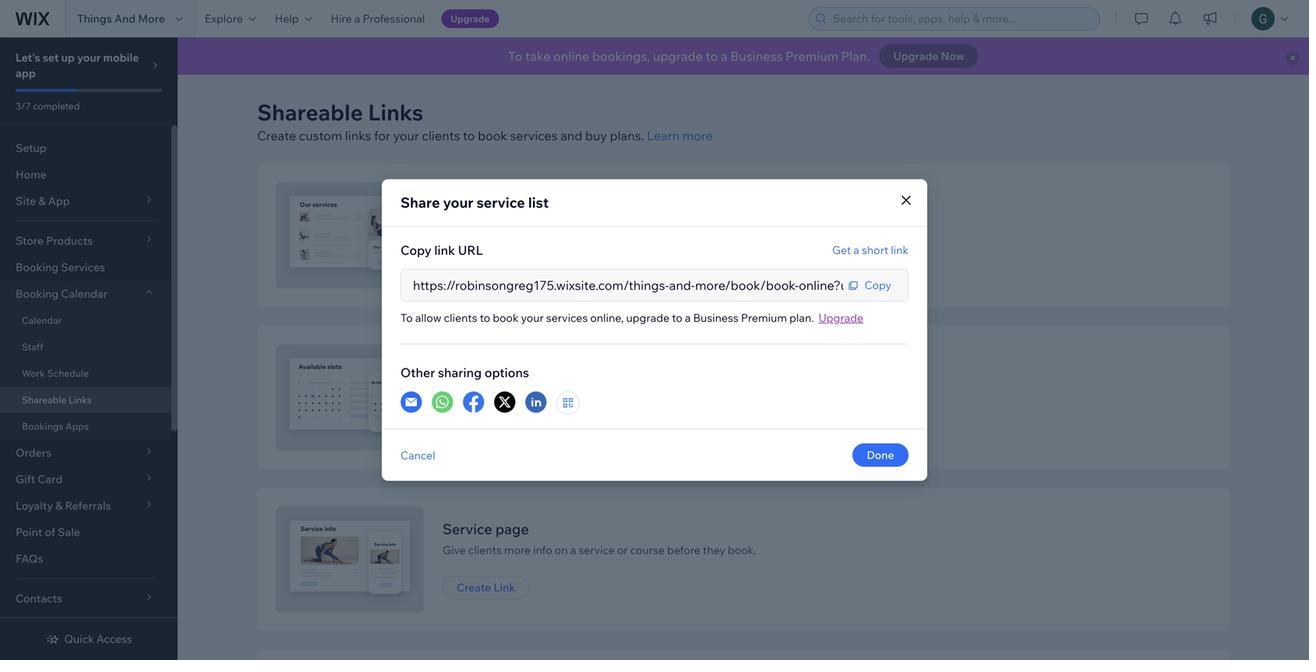 Task type: vqa. For each thing, say whether or not it's contained in the screenshot.
Hire
yes



Task type: describe. For each thing, give the bounding box(es) containing it.
service calendar let clients book directly from a staff member's service calendar.
[[443, 358, 765, 395]]

buy
[[586, 128, 607, 143]]

info
[[533, 543, 553, 557]]

shareable links link
[[0, 387, 172, 413]]

sidebar element
[[0, 37, 178, 660]]

upgrade inside alert
[[653, 48, 703, 64]]

things and more
[[77, 12, 165, 25]]

of inside sidebar element
[[45, 526, 55, 539]]

more
[[138, 12, 165, 25]]

0 horizontal spatial service
[[477, 194, 525, 211]]

point of sale link
[[0, 519, 172, 546]]

cancel button
[[401, 449, 436, 463]]

service for service calendar
[[443, 358, 493, 376]]

cancel
[[401, 449, 436, 462]]

copy button
[[846, 278, 892, 292]]

learn more link
[[647, 126, 713, 145]]

plan.
[[790, 311, 814, 325]]

directly
[[526, 381, 564, 395]]

2 vertical spatial services
[[547, 311, 588, 325]]

your inside let's set up your mobile app
[[77, 51, 101, 64]]

take
[[525, 48, 551, 64]]

booking for booking calendar
[[16, 287, 59, 301]]

1 horizontal spatial upgrade button
[[819, 311, 864, 325]]

access
[[97, 632, 132, 646]]

more inside service page give clients more info on a service or course before they book.
[[504, 543, 531, 557]]

work schedule link
[[0, 360, 172, 387]]

link for page
[[494, 581, 516, 595]]

share
[[401, 194, 440, 211]]

link inside 'button'
[[891, 243, 909, 257]]

create link button for page
[[443, 576, 530, 600]]

booking services link
[[0, 254, 172, 281]]

bookings,
[[593, 48, 651, 64]]

create link for calendar
[[457, 419, 516, 432]]

bookings apps link
[[0, 413, 172, 440]]

help
[[275, 12, 299, 25]]

let
[[443, 381, 459, 395]]

booking calendar button
[[0, 281, 172, 307]]

clients inside shareable links create custom links for your clients to book services and buy plans. learn more
[[422, 128, 460, 143]]

short
[[862, 243, 889, 257]]

clients for service calendar
[[462, 381, 495, 395]]

to for to take online bookings, upgrade to a business premium plan.
[[509, 48, 523, 64]]

other
[[401, 365, 435, 380]]

before
[[668, 543, 701, 557]]

done
[[867, 448, 895, 462]]

staff inside service list show clients a list of services offered by a staff member.
[[655, 219, 678, 233]]

get
[[833, 243, 852, 257]]

book inside shareable links create custom links for your clients to book services and buy plans. learn more
[[478, 128, 508, 143]]

course
[[631, 543, 665, 557]]

mobile
[[103, 51, 139, 64]]

premium inside alert
[[786, 48, 839, 64]]

a inside alert
[[721, 48, 728, 64]]

online
[[554, 48, 590, 64]]

service page give clients more info on a service or course before they book.
[[443, 520, 757, 557]]

quick
[[64, 632, 94, 646]]

other sharing options
[[401, 365, 529, 380]]

calendar
[[496, 358, 553, 376]]

set
[[43, 51, 59, 64]]

home link
[[0, 161, 172, 188]]

get a short link button
[[833, 243, 909, 257]]

offered
[[592, 219, 629, 233]]

shareable links create custom links for your clients to book services and buy plans. learn more
[[257, 99, 713, 143]]

app
[[16, 66, 36, 80]]

to inside shareable links create custom links for your clients to book services and buy plans. learn more
[[463, 128, 475, 143]]

of inside service list show clients a list of services offered by a staff member.
[[536, 219, 546, 233]]

let's
[[16, 51, 40, 64]]

professional
[[363, 12, 425, 25]]

service for service page
[[443, 520, 493, 538]]

services inside service list show clients a list of services offered by a staff member.
[[548, 219, 590, 233]]

service list show clients a list of services offered by a staff member.
[[443, 196, 726, 233]]

copy for copy link url
[[401, 242, 432, 258]]

share your service list
[[401, 194, 549, 211]]

a inside 'button'
[[854, 243, 860, 257]]

services
[[61, 260, 105, 274]]

get a short link
[[833, 243, 909, 257]]

hire a professional
[[331, 12, 425, 25]]

setup link
[[0, 135, 172, 161]]

hire a professional link
[[322, 0, 435, 37]]

your inside shareable links create custom links for your clients to book services and buy plans. learn more
[[393, 128, 419, 143]]

for
[[374, 128, 391, 143]]

and
[[114, 12, 136, 25]]

staff inside 'service calendar let clients book directly from a staff member's service calendar.'
[[602, 381, 625, 395]]

3/7
[[16, 100, 31, 112]]

1 vertical spatial upgrade
[[627, 311, 670, 325]]

more inside shareable links create custom links for your clients to book services and buy plans. learn more
[[683, 128, 713, 143]]

upgrade now
[[894, 49, 965, 63]]

and
[[561, 128, 583, 143]]

schedule
[[47, 368, 89, 379]]

sale
[[58, 526, 80, 539]]

a inside 'service calendar let clients book directly from a staff member's service calendar.'
[[593, 381, 599, 395]]

point
[[16, 526, 42, 539]]

member.
[[681, 219, 726, 233]]

booking calendar
[[16, 287, 108, 301]]

2 vertical spatial upgrade
[[819, 311, 864, 325]]

to take online bookings, upgrade to a business premium plan.
[[509, 48, 871, 64]]

from
[[567, 381, 591, 395]]

now
[[942, 49, 965, 63]]

things
[[77, 12, 112, 25]]

staff
[[22, 341, 43, 353]]

they
[[703, 543, 726, 557]]

1 vertical spatial calendar
[[22, 315, 62, 326]]

shareable links
[[22, 394, 92, 406]]

home
[[16, 168, 47, 181]]



Task type: locate. For each thing, give the bounding box(es) containing it.
1 vertical spatial to
[[401, 311, 413, 325]]

1 booking from the top
[[16, 260, 59, 274]]

link right short at the top right of page
[[891, 243, 909, 257]]

shareable inside sidebar element
[[22, 394, 67, 406]]

create inside shareable links create custom links for your clients to book services and buy plans. learn more
[[257, 128, 296, 143]]

book for allow
[[493, 311, 519, 325]]

sharing
[[438, 365, 482, 380]]

links
[[368, 99, 424, 126], [69, 394, 92, 406]]

service left calendar. on the bottom of the page
[[680, 381, 716, 395]]

book up calendar
[[493, 311, 519, 325]]

create
[[257, 128, 296, 143], [457, 257, 491, 270], [457, 419, 491, 432], [457, 581, 491, 595]]

link down page
[[494, 581, 516, 595]]

1 horizontal spatial shareable
[[257, 99, 363, 126]]

0 vertical spatial to
[[509, 48, 523, 64]]

upgrade right online,
[[627, 311, 670, 325]]

0 horizontal spatial of
[[45, 526, 55, 539]]

1 horizontal spatial service
[[579, 543, 615, 557]]

of
[[536, 219, 546, 233], [45, 526, 55, 539]]

0 vertical spatial upgrade
[[451, 13, 490, 25]]

1 vertical spatial upgrade
[[894, 49, 939, 63]]

quick access
[[64, 632, 132, 646]]

2 vertical spatial create link
[[457, 581, 516, 595]]

2 vertical spatial service
[[579, 543, 615, 557]]

service up "url"
[[477, 194, 525, 211]]

calendar link
[[0, 307, 172, 334]]

0 vertical spatial of
[[536, 219, 546, 233]]

None field
[[409, 270, 846, 301]]

0 vertical spatial calendar
[[61, 287, 108, 301]]

services
[[510, 128, 558, 143], [548, 219, 590, 233], [547, 311, 588, 325]]

upgrade
[[451, 13, 490, 25], [894, 49, 939, 63], [819, 311, 864, 325]]

create link for list
[[457, 257, 516, 270]]

to left allow
[[401, 311, 413, 325]]

clients for service list
[[474, 219, 507, 233]]

to for to allow clients to book your services online, upgrade to a business premium plan. upgrade
[[401, 311, 413, 325]]

1 horizontal spatial copy
[[865, 278, 892, 292]]

or
[[618, 543, 628, 557]]

plan.
[[842, 48, 871, 64]]

faqs link
[[0, 546, 172, 572]]

clients inside 'service calendar let clients book directly from a staff member's service calendar.'
[[462, 381, 495, 395]]

booking inside popup button
[[16, 287, 59, 301]]

create link down give
[[457, 581, 516, 595]]

clients right allow
[[444, 311, 478, 325]]

help button
[[266, 0, 322, 37]]

3 service from the top
[[443, 520, 493, 538]]

upgrade right plan.
[[819, 311, 864, 325]]

your right for
[[393, 128, 419, 143]]

1 horizontal spatial staff
[[655, 219, 678, 233]]

of down share your service list
[[536, 219, 546, 233]]

create down show
[[457, 257, 491, 270]]

link right "url"
[[494, 257, 516, 270]]

upgrade button
[[442, 9, 499, 28], [819, 311, 864, 325]]

0 vertical spatial create link
[[457, 257, 516, 270]]

upgrade right bookings, in the left top of the page
[[653, 48, 703, 64]]

0 vertical spatial shareable
[[257, 99, 363, 126]]

0 horizontal spatial staff
[[602, 381, 625, 395]]

create left custom
[[257, 128, 296, 143]]

clients for service page
[[469, 543, 502, 557]]

calendar
[[61, 287, 108, 301], [22, 315, 62, 326]]

book.
[[728, 543, 757, 557]]

1 vertical spatial more
[[504, 543, 531, 557]]

services left online,
[[547, 311, 588, 325]]

links up apps at the left bottom of the page
[[69, 394, 92, 406]]

shareable for shareable links create custom links for your clients to book services and buy plans. learn more
[[257, 99, 363, 126]]

create for service calendar
[[457, 419, 491, 432]]

service up show
[[443, 196, 493, 214]]

plans.
[[610, 128, 644, 143]]

1 vertical spatial book
[[493, 311, 519, 325]]

staff link
[[0, 334, 172, 360]]

more right learn
[[683, 128, 713, 143]]

create link button for calendar
[[443, 414, 530, 437]]

2 vertical spatial create link button
[[443, 576, 530, 600]]

book inside 'service calendar let clients book directly from a staff member's service calendar.'
[[497, 381, 523, 395]]

1 create link button from the top
[[443, 252, 530, 275]]

1 vertical spatial services
[[548, 219, 590, 233]]

service inside service page give clients more info on a service or course before they book.
[[579, 543, 615, 557]]

0 horizontal spatial upgrade
[[451, 13, 490, 25]]

0 vertical spatial business
[[731, 48, 783, 64]]

booking up booking calendar
[[16, 260, 59, 274]]

faqs
[[16, 552, 43, 566]]

0 vertical spatial copy
[[401, 242, 432, 258]]

upgrade for upgrade now
[[894, 49, 939, 63]]

point of sale
[[16, 526, 80, 539]]

to left the "take"
[[509, 48, 523, 64]]

1 vertical spatial link
[[494, 419, 516, 432]]

upgrade now button
[[880, 44, 979, 68]]

0 vertical spatial staff
[[655, 219, 678, 233]]

0 horizontal spatial links
[[69, 394, 92, 406]]

3 create link button from the top
[[443, 576, 530, 600]]

3/7 completed
[[16, 100, 80, 112]]

upgrade inside upgrade now button
[[894, 49, 939, 63]]

copy link url
[[401, 242, 483, 258]]

0 vertical spatial book
[[478, 128, 508, 143]]

clients down other sharing options
[[462, 381, 495, 395]]

create link
[[457, 257, 516, 270], [457, 419, 516, 432], [457, 581, 516, 595]]

copy for copy
[[865, 278, 892, 292]]

create link for page
[[457, 581, 516, 595]]

1 service from the top
[[443, 196, 493, 214]]

2 booking from the top
[[16, 287, 59, 301]]

create link button down give
[[443, 576, 530, 600]]

create for service page
[[457, 581, 491, 595]]

0 horizontal spatial upgrade button
[[442, 9, 499, 28]]

1 vertical spatial business
[[694, 311, 739, 325]]

0 horizontal spatial shareable
[[22, 394, 67, 406]]

clients right give
[[469, 543, 502, 557]]

bookings
[[22, 421, 63, 432]]

calendar up staff
[[22, 315, 62, 326]]

link left "url"
[[435, 242, 455, 258]]

links
[[345, 128, 371, 143]]

2 horizontal spatial service
[[680, 381, 716, 395]]

to inside alert
[[706, 48, 718, 64]]

services inside shareable links create custom links for your clients to book services and buy plans. learn more
[[510, 128, 558, 143]]

online,
[[591, 311, 624, 325]]

upgrade inside button
[[451, 13, 490, 25]]

shareable inside shareable links create custom links for your clients to book services and buy plans. learn more
[[257, 99, 363, 126]]

upgrade for upgrade
[[451, 13, 490, 25]]

1 create link from the top
[[457, 257, 516, 270]]

0 vertical spatial service
[[477, 194, 525, 211]]

shareable for shareable links
[[22, 394, 67, 406]]

book for calendar
[[497, 381, 523, 395]]

service left or
[[579, 543, 615, 557]]

1 vertical spatial service
[[680, 381, 716, 395]]

shareable up bookings
[[22, 394, 67, 406]]

calendar.
[[719, 381, 765, 395]]

1 horizontal spatial to
[[509, 48, 523, 64]]

0 vertical spatial more
[[683, 128, 713, 143]]

0 horizontal spatial more
[[504, 543, 531, 557]]

services left and
[[510, 128, 558, 143]]

2 create link button from the top
[[443, 414, 530, 437]]

links inside sidebar element
[[69, 394, 92, 406]]

links for shareable links
[[69, 394, 92, 406]]

apps
[[65, 421, 89, 432]]

setup
[[16, 141, 47, 155]]

your right up
[[77, 51, 101, 64]]

to allow clients to book your services online, upgrade to a business premium plan. upgrade
[[401, 311, 864, 325]]

links inside shareable links create custom links for your clients to book services and buy plans. learn more
[[368, 99, 424, 126]]

1 vertical spatial create link button
[[443, 414, 530, 437]]

booking services
[[16, 260, 105, 274]]

0 vertical spatial upgrade
[[653, 48, 703, 64]]

calendar inside popup button
[[61, 287, 108, 301]]

Search for tools, apps, help & more... field
[[829, 8, 1095, 30]]

shareable
[[257, 99, 363, 126], [22, 394, 67, 406]]

book down 'options'
[[497, 381, 523, 395]]

url
[[458, 242, 483, 258]]

booking for booking services
[[16, 260, 59, 274]]

1 vertical spatial copy
[[865, 278, 892, 292]]

1 horizontal spatial upgrade
[[819, 311, 864, 325]]

links up for
[[368, 99, 424, 126]]

link for calendar
[[494, 419, 516, 432]]

done button
[[853, 444, 909, 467]]

service
[[443, 196, 493, 214], [443, 358, 493, 376], [443, 520, 493, 538]]

business inside the to take online bookings, upgrade to a business premium plan. alert
[[731, 48, 783, 64]]

0 horizontal spatial copy
[[401, 242, 432, 258]]

service up let
[[443, 358, 493, 376]]

1 horizontal spatial more
[[683, 128, 713, 143]]

upgrade left now
[[894, 49, 939, 63]]

service inside service page give clients more info on a service or course before they book.
[[443, 520, 493, 538]]

0 horizontal spatial link
[[435, 242, 455, 258]]

1 vertical spatial shareable
[[22, 394, 67, 406]]

learn
[[647, 128, 680, 143]]

custom
[[299, 128, 343, 143]]

staff right from on the bottom of page
[[602, 381, 625, 395]]

copy down short at the top right of page
[[865, 278, 892, 292]]

2 vertical spatial link
[[494, 581, 516, 595]]

staff right by
[[655, 219, 678, 233]]

1 link from the top
[[494, 257, 516, 270]]

premium
[[786, 48, 839, 64], [741, 311, 787, 325]]

your
[[77, 51, 101, 64], [393, 128, 419, 143], [443, 194, 474, 211], [521, 311, 544, 325]]

0 vertical spatial link
[[494, 257, 516, 270]]

create down let
[[457, 419, 491, 432]]

shareable up custom
[[257, 99, 363, 126]]

clients inside service list show clients a list of services offered by a staff member.
[[474, 219, 507, 233]]

links for shareable links create custom links for your clients to book services and buy plans. learn more
[[368, 99, 424, 126]]

service for service list
[[443, 196, 493, 214]]

bookings apps
[[22, 421, 89, 432]]

create link button for list
[[443, 252, 530, 275]]

quick access button
[[45, 632, 132, 646]]

0 vertical spatial service
[[443, 196, 493, 214]]

service inside service list show clients a list of services offered by a staff member.
[[443, 196, 493, 214]]

upgrade button right plan.
[[819, 311, 864, 325]]

1 horizontal spatial links
[[368, 99, 424, 126]]

create link button down show
[[443, 252, 530, 275]]

your up show
[[443, 194, 474, 211]]

upgrade button right professional
[[442, 9, 499, 28]]

of left sale
[[45, 526, 55, 539]]

services left offered
[[548, 219, 590, 233]]

list
[[528, 194, 549, 211], [496, 196, 516, 214], [518, 219, 533, 233]]

book up share your service list
[[478, 128, 508, 143]]

work schedule
[[22, 368, 89, 379]]

to inside alert
[[509, 48, 523, 64]]

show
[[443, 219, 471, 233]]

0 vertical spatial create link button
[[443, 252, 530, 275]]

2 create link from the top
[[457, 419, 516, 432]]

work
[[22, 368, 45, 379]]

1 vertical spatial upgrade button
[[819, 311, 864, 325]]

to take online bookings, upgrade to a business premium plan. alert
[[178, 37, 1310, 75]]

upgrade right professional
[[451, 13, 490, 25]]

a
[[355, 12, 360, 25], [721, 48, 728, 64], [510, 219, 516, 233], [647, 219, 653, 233], [854, 243, 860, 257], [685, 311, 691, 325], [593, 381, 599, 395], [571, 543, 576, 557]]

create for service list
[[457, 257, 491, 270]]

1 vertical spatial premium
[[741, 311, 787, 325]]

1 vertical spatial links
[[69, 394, 92, 406]]

copy inside "button"
[[865, 278, 892, 292]]

explore
[[205, 12, 243, 25]]

create link down show
[[457, 257, 516, 270]]

3 link from the top
[[494, 581, 516, 595]]

1 horizontal spatial of
[[536, 219, 546, 233]]

create down give
[[457, 581, 491, 595]]

to
[[509, 48, 523, 64], [401, 311, 413, 325]]

service up give
[[443, 520, 493, 538]]

1 vertical spatial create link
[[457, 419, 516, 432]]

book
[[478, 128, 508, 143], [493, 311, 519, 325], [497, 381, 523, 395]]

create link button
[[443, 252, 530, 275], [443, 414, 530, 437], [443, 576, 530, 600]]

1 vertical spatial staff
[[602, 381, 625, 395]]

2 vertical spatial book
[[497, 381, 523, 395]]

link for list
[[494, 257, 516, 270]]

2 horizontal spatial upgrade
[[894, 49, 939, 63]]

0 vertical spatial premium
[[786, 48, 839, 64]]

link down 'options'
[[494, 419, 516, 432]]

1 vertical spatial service
[[443, 358, 493, 376]]

0 vertical spatial links
[[368, 99, 424, 126]]

options
[[485, 365, 529, 380]]

let's set up your mobile app
[[16, 51, 139, 80]]

0 vertical spatial booking
[[16, 260, 59, 274]]

create link button down let
[[443, 414, 530, 437]]

calendar down "booking services" link
[[61, 287, 108, 301]]

service inside 'service calendar let clients book directly from a staff member's service calendar.'
[[443, 358, 493, 376]]

member's
[[627, 381, 677, 395]]

3 create link from the top
[[457, 581, 516, 595]]

more down page
[[504, 543, 531, 557]]

up
[[61, 51, 75, 64]]

by
[[632, 219, 644, 233]]

your up calendar
[[521, 311, 544, 325]]

copy down share
[[401, 242, 432, 258]]

a inside service page give clients more info on a service or course before they book.
[[571, 543, 576, 557]]

service inside 'service calendar let clients book directly from a staff member's service calendar.'
[[680, 381, 716, 395]]

2 service from the top
[[443, 358, 493, 376]]

1 vertical spatial booking
[[16, 287, 59, 301]]

page
[[496, 520, 529, 538]]

hire
[[331, 12, 352, 25]]

completed
[[33, 100, 80, 112]]

1 horizontal spatial link
[[891, 243, 909, 257]]

1 vertical spatial of
[[45, 526, 55, 539]]

clients down share your service list
[[474, 219, 507, 233]]

2 link from the top
[[494, 419, 516, 432]]

clients inside service page give clients more info on a service or course before they book.
[[469, 543, 502, 557]]

create link down let
[[457, 419, 516, 432]]

2 vertical spatial service
[[443, 520, 493, 538]]

0 vertical spatial upgrade button
[[442, 9, 499, 28]]

clients right for
[[422, 128, 460, 143]]

0 vertical spatial services
[[510, 128, 558, 143]]

give
[[443, 543, 466, 557]]

0 horizontal spatial to
[[401, 311, 413, 325]]

link
[[435, 242, 455, 258], [891, 243, 909, 257]]

booking down booking services
[[16, 287, 59, 301]]



